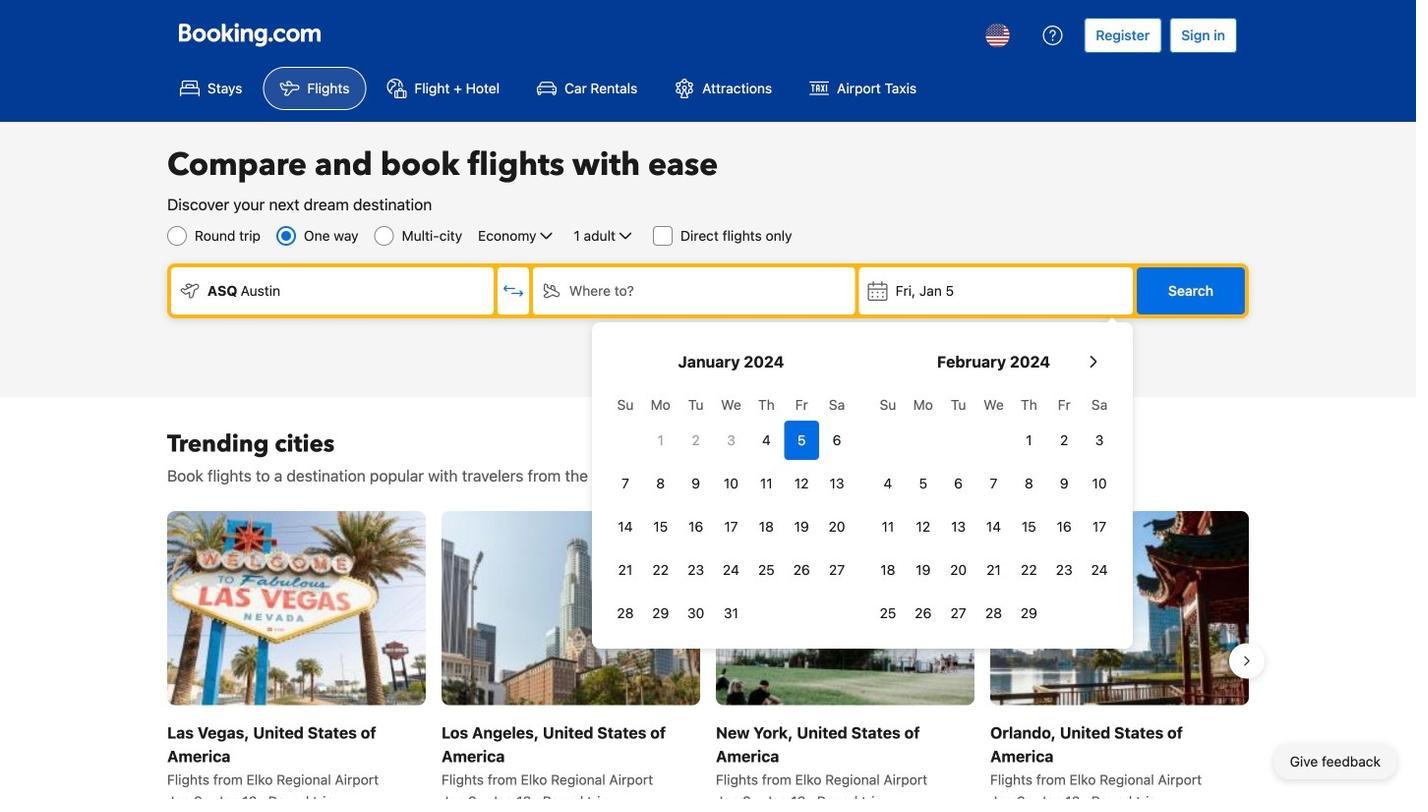 Task type: vqa. For each thing, say whether or not it's contained in the screenshot.
12 February 2024 checkbox
yes



Task type: describe. For each thing, give the bounding box(es) containing it.
1 grid from the left
[[608, 386, 855, 633]]

11 January 2024 checkbox
[[749, 464, 784, 504]]

new york, united states of america image
[[716, 511, 975, 705]]

las vegas, united states of america image
[[167, 511, 426, 705]]

21 January 2024 checkbox
[[608, 551, 643, 590]]

11 February 2024 checkbox
[[870, 507, 906, 547]]

3 February 2024 checkbox
[[1082, 421, 1117, 460]]

6 January 2024 checkbox
[[819, 421, 855, 460]]

8 February 2024 checkbox
[[1011, 464, 1047, 504]]

2 grid from the left
[[870, 386, 1117, 633]]

16 January 2024 checkbox
[[678, 507, 714, 547]]

13 January 2024 checkbox
[[819, 464, 855, 504]]

12 February 2024 checkbox
[[906, 507, 941, 547]]

21 February 2024 checkbox
[[976, 551, 1011, 590]]

23 January 2024 checkbox
[[678, 551, 714, 590]]

29 January 2024 checkbox
[[643, 594, 678, 633]]

1 February 2024 checkbox
[[1011, 421, 1047, 460]]

7 January 2024 checkbox
[[608, 464, 643, 504]]

25 January 2024 checkbox
[[749, 551, 784, 590]]

15 February 2024 checkbox
[[1011, 507, 1047, 547]]

28 February 2024 checkbox
[[976, 594, 1011, 633]]

19 January 2024 checkbox
[[784, 507, 819, 547]]

orlando, united states of america image
[[990, 511, 1249, 705]]

14 February 2024 checkbox
[[976, 507, 1011, 547]]

22 February 2024 checkbox
[[1011, 551, 1047, 590]]

26 February 2024 checkbox
[[906, 594, 941, 633]]

4 January 2024 checkbox
[[749, 421, 784, 460]]

10 January 2024 checkbox
[[714, 464, 749, 504]]

5 February 2024 checkbox
[[906, 464, 941, 504]]

9 January 2024 checkbox
[[678, 464, 714, 504]]

28 January 2024 checkbox
[[608, 594, 643, 633]]

18 February 2024 checkbox
[[870, 551, 906, 590]]



Task type: locate. For each thing, give the bounding box(es) containing it.
20 February 2024 checkbox
[[941, 551, 976, 590]]

27 February 2024 checkbox
[[941, 594, 976, 633]]

0 horizontal spatial grid
[[608, 386, 855, 633]]

31 January 2024 checkbox
[[714, 594, 749, 633]]

20 January 2024 checkbox
[[819, 507, 855, 547]]

23 February 2024 checkbox
[[1047, 551, 1082, 590]]

16 February 2024 checkbox
[[1047, 507, 1082, 547]]

cell
[[784, 417, 819, 460]]

3 January 2024 checkbox
[[714, 421, 749, 460]]

region
[[151, 504, 1265, 800]]

5 January 2024 checkbox
[[784, 421, 819, 460]]

10 February 2024 checkbox
[[1082, 464, 1117, 504]]

6 February 2024 checkbox
[[941, 464, 976, 504]]

14 January 2024 checkbox
[[608, 507, 643, 547]]

24 February 2024 checkbox
[[1082, 551, 1117, 590]]

cell inside grid
[[784, 417, 819, 460]]

7 February 2024 checkbox
[[976, 464, 1011, 504]]

17 January 2024 checkbox
[[714, 507, 749, 547]]

booking.com logo image
[[179, 23, 321, 47], [179, 23, 321, 47]]

9 February 2024 checkbox
[[1047, 464, 1082, 504]]

30 January 2024 checkbox
[[678, 594, 714, 633]]

27 January 2024 checkbox
[[819, 551, 855, 590]]

17 February 2024 checkbox
[[1082, 507, 1117, 547]]

15 January 2024 checkbox
[[643, 507, 678, 547]]

grid
[[608, 386, 855, 633], [870, 386, 1117, 633]]

13 February 2024 checkbox
[[941, 507, 976, 547]]

2 January 2024 checkbox
[[678, 421, 714, 460]]

2 February 2024 checkbox
[[1047, 421, 1082, 460]]

12 January 2024 checkbox
[[784, 464, 819, 504]]

8 January 2024 checkbox
[[643, 464, 678, 504]]

29 February 2024 checkbox
[[1011, 594, 1047, 633]]

18 January 2024 checkbox
[[749, 507, 784, 547]]

25 February 2024 checkbox
[[870, 594, 906, 633]]

4 February 2024 checkbox
[[870, 464, 906, 504]]

22 January 2024 checkbox
[[643, 551, 678, 590]]

26 January 2024 checkbox
[[784, 551, 819, 590]]

1 horizontal spatial grid
[[870, 386, 1117, 633]]

los angeles, united states of america image
[[442, 511, 700, 705]]

1 January 2024 checkbox
[[643, 421, 678, 460]]

24 January 2024 checkbox
[[714, 551, 749, 590]]

19 February 2024 checkbox
[[906, 551, 941, 590]]



